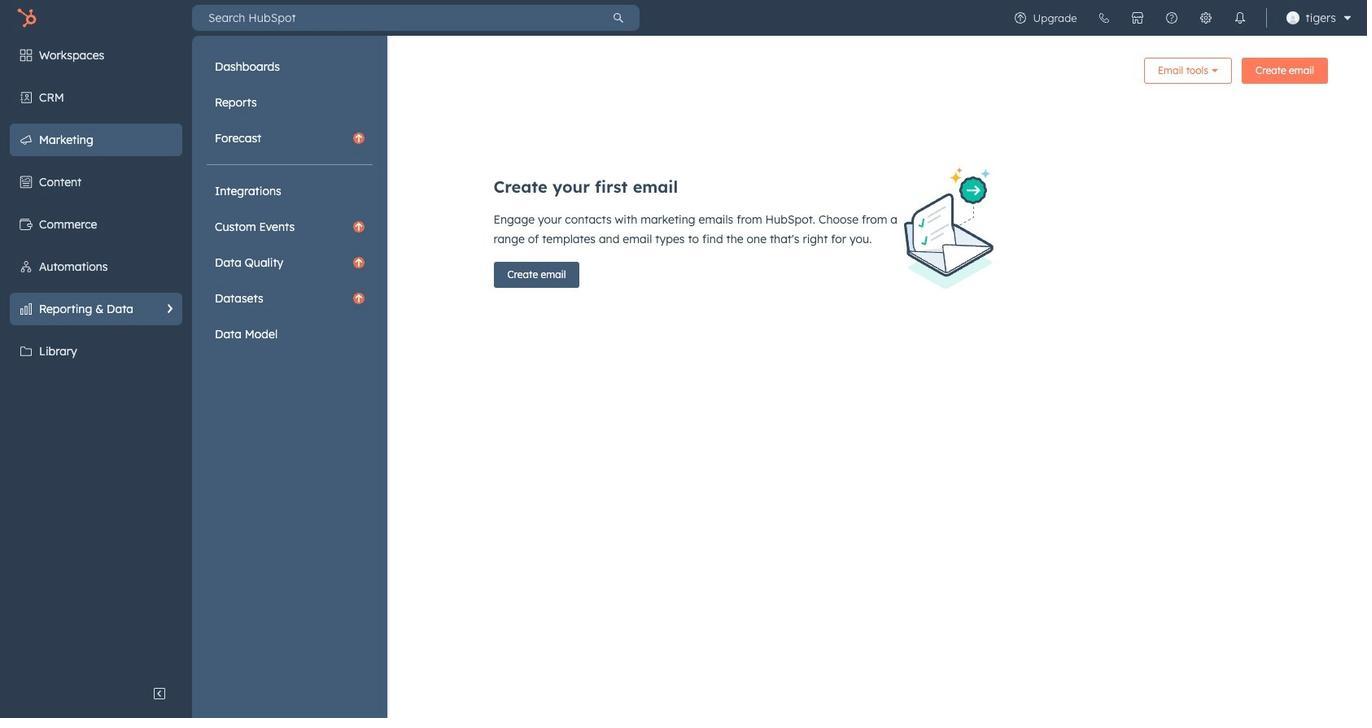 Task type: describe. For each thing, give the bounding box(es) containing it.
settings image
[[1200, 11, 1213, 24]]



Task type: vqa. For each thing, say whether or not it's contained in the screenshot.
menu
yes



Task type: locate. For each thing, give the bounding box(es) containing it.
notifications image
[[1234, 11, 1247, 24]]

howard n/a image
[[1287, 11, 1300, 24]]

help image
[[1166, 11, 1179, 24]]

banner
[[231, 52, 1329, 95]]

menu
[[1004, 0, 1358, 36], [0, 36, 388, 719], [207, 50, 373, 351]]

Search HubSpot search field
[[192, 5, 598, 31]]

marketplaces image
[[1131, 11, 1144, 24]]



